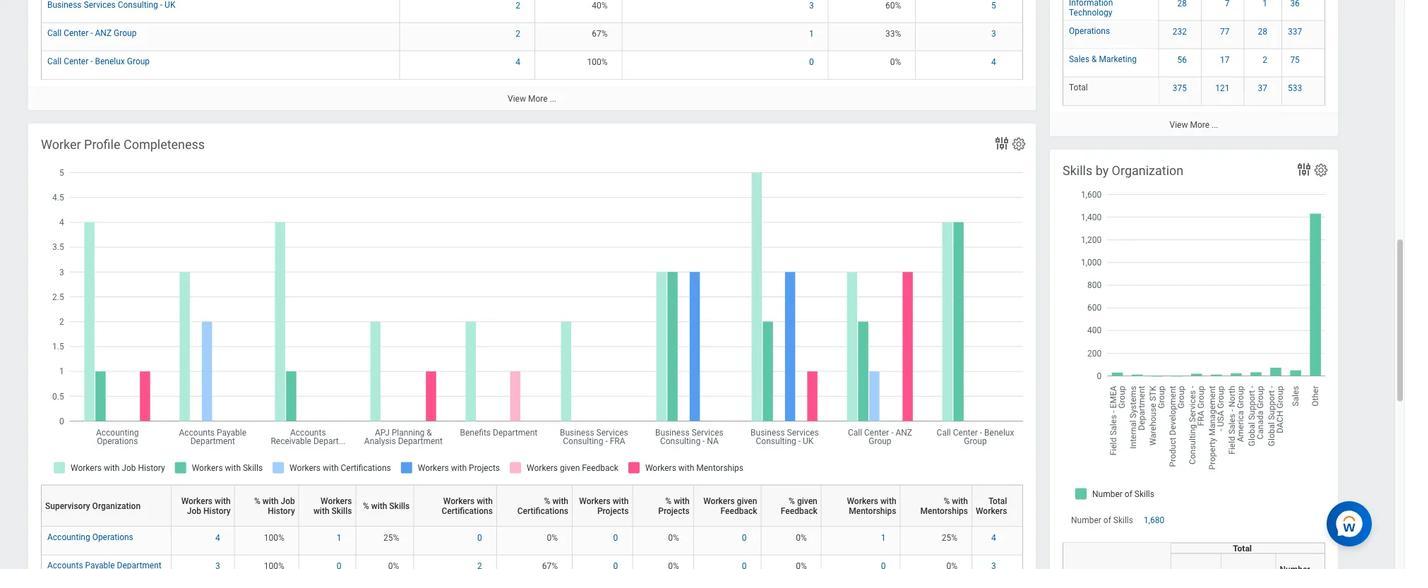 Task type: locate. For each thing, give the bounding box(es) containing it.
1 certifications from the left
[[442, 506, 493, 516]]

worker profile completeness
[[41, 138, 205, 153]]

100% for 1
[[264, 533, 284, 543]]

workers inside workers given feedback
[[703, 496, 735, 506]]

0 horizontal spatial more
[[528, 94, 548, 104]]

0
[[809, 57, 814, 67], [477, 533, 482, 543], [613, 533, 618, 543], [742, 533, 747, 543]]

37 button
[[1258, 83, 1270, 94]]

100% button
[[587, 56, 610, 68], [264, 532, 286, 544]]

1 horizontal spatial feedback
[[781, 506, 817, 516]]

with inside "button"
[[371, 501, 387, 511]]

&
[[1092, 54, 1097, 64]]

0 vertical spatial organization
[[1112, 164, 1184, 179]]

workers inside workers with certifications
[[443, 496, 475, 506]]

view
[[508, 94, 526, 104], [1170, 120, 1188, 130]]

%
[[254, 496, 260, 506], [544, 496, 550, 506], [665, 496, 672, 506], [789, 496, 795, 506], [944, 496, 950, 506], [363, 501, 369, 511]]

with left workers with projects
[[552, 496, 568, 506]]

1 vertical spatial operations
[[92, 532, 133, 542]]

given inside % given feedback
[[797, 496, 817, 506]]

0 vertical spatial 100% button
[[587, 56, 610, 68]]

121 button
[[1215, 83, 1232, 94]]

100% down 67%
[[587, 57, 608, 67]]

0 vertical spatial 2
[[516, 1, 520, 10]]

view more ... link
[[28, 87, 1036, 110], [1050, 113, 1338, 136]]

0 vertical spatial call
[[47, 28, 62, 38]]

2 for 40%
[[516, 1, 520, 10]]

group for call center - anz group
[[114, 28, 137, 38]]

projects left % with projects button
[[597, 506, 629, 516]]

with inside % with job history
[[263, 496, 279, 506]]

skills for % with skills
[[389, 501, 410, 511]]

25% button down % with mentorships
[[942, 532, 960, 544]]

total for total element at top
[[1069, 83, 1088, 92]]

2 horizontal spatial 1
[[881, 533, 886, 543]]

% inside % given feedback
[[789, 496, 795, 506]]

0 horizontal spatial operations
[[92, 532, 133, 542]]

0 vertical spatial view more ...
[[508, 94, 556, 104]]

1 call from the top
[[47, 28, 62, 38]]

workers for skills
[[321, 496, 352, 506]]

0 vertical spatial -
[[91, 28, 93, 38]]

worker skills snapshot element
[[28, 0, 1036, 110]]

1 horizontal spatial 1
[[809, 29, 814, 39]]

2 given from the left
[[797, 496, 817, 506]]

certifications inside button
[[442, 506, 493, 516]]

total inside the total workers
[[988, 496, 1007, 506]]

given
[[737, 496, 757, 506], [797, 496, 817, 506]]

100% inside worker skills snapshot "element"
[[587, 57, 608, 67]]

2 vertical spatial total
[[1233, 544, 1252, 554]]

profile
[[84, 138, 120, 153]]

1 horizontal spatial given
[[797, 496, 817, 506]]

1 horizontal spatial view more ... link
[[1050, 113, 1338, 136]]

view more ... for 4
[[508, 94, 556, 104]]

center down call center - anz group
[[64, 56, 88, 66]]

% with job history button
[[238, 480, 304, 532]]

0% down % with certifications
[[547, 533, 558, 543]]

25% button down % with skills
[[383, 532, 401, 544]]

... inside worker skills snapshot "element"
[[550, 94, 556, 104]]

1 horizontal spatial view more ...
[[1170, 120, 1218, 130]]

1 - from the top
[[91, 28, 93, 38]]

0 horizontal spatial 100%
[[264, 533, 284, 543]]

% left workers with projects
[[544, 496, 550, 506]]

view more ... inside worker skills band element
[[1170, 120, 1218, 130]]

skills for number of skills
[[1113, 515, 1133, 525]]

1 vertical spatial view
[[1170, 120, 1188, 130]]

100%
[[587, 57, 608, 67], [264, 533, 284, 543]]

workers
[[181, 496, 213, 506], [321, 496, 352, 506], [443, 496, 475, 506], [579, 496, 611, 506], [703, 496, 735, 506], [847, 496, 878, 506], [976, 506, 1007, 516]]

0 vertical spatial total
[[1069, 83, 1088, 92]]

with for % with job history
[[263, 496, 279, 506]]

1 horizontal spatial certifications
[[517, 506, 568, 516]]

workers for projects
[[579, 496, 611, 506]]

with inside workers with mentorships
[[880, 496, 896, 506]]

workers given feedback button
[[697, 485, 766, 537]]

skills right the of on the right of the page
[[1113, 515, 1133, 525]]

history left % with job history button
[[203, 506, 231, 516]]

history left workers with skills button
[[268, 506, 295, 516]]

1 25% button from the left
[[383, 532, 401, 544]]

1 vertical spatial view more ... link
[[1050, 113, 1338, 136]]

1 horizontal spatial more
[[1190, 120, 1210, 130]]

skills for workers with skills
[[332, 506, 352, 516]]

0 horizontal spatial history
[[203, 506, 231, 516]]

% inside % with projects
[[665, 496, 672, 506]]

2 center from the top
[[64, 56, 88, 66]]

group
[[114, 28, 137, 38], [127, 56, 150, 66]]

with for % with mentorships
[[952, 496, 968, 506]]

projects left workers given feedback
[[658, 506, 690, 516]]

... inside worker skills band element
[[1212, 120, 1218, 130]]

1 mentorships from the left
[[849, 506, 896, 516]]

worker profile completeness element
[[28, 124, 1036, 569]]

1 horizontal spatial job
[[281, 496, 295, 506]]

100% down % with job history
[[264, 533, 284, 543]]

25% down % with mentorships
[[942, 533, 957, 543]]

1 horizontal spatial 1 button
[[809, 28, 816, 39]]

1 history from the left
[[203, 506, 231, 516]]

more for 4
[[528, 94, 548, 104]]

center for benelux
[[64, 56, 88, 66]]

total inside worker skills band element
[[1069, 83, 1088, 92]]

1 vertical spatial organization
[[92, 501, 141, 511]]

group inside call center - anz group link
[[114, 28, 137, 38]]

view inside worker skills band element
[[1170, 120, 1188, 130]]

1 for 33%
[[809, 29, 814, 39]]

center inside call center - benelux group link
[[64, 56, 88, 66]]

organization up accounting operations link in the bottom of the page
[[92, 501, 141, 511]]

% for % with job history
[[254, 496, 260, 506]]

4
[[516, 57, 520, 67], [991, 57, 996, 67], [215, 533, 220, 543], [991, 533, 996, 543]]

feedback inside button
[[781, 506, 817, 516]]

0 vertical spatial view
[[508, 94, 526, 104]]

1 vertical spatial total
[[988, 496, 1007, 506]]

mentorships inside workers with mentorships
[[849, 506, 896, 516]]

given left workers with mentorships button
[[797, 496, 817, 506]]

0 horizontal spatial 25% button
[[383, 532, 401, 544]]

100% button inside worker skills snapshot "element"
[[587, 56, 610, 68]]

1 vertical spatial 100%
[[264, 533, 284, 543]]

0 horizontal spatial view more ... link
[[28, 87, 1036, 110]]

certifications inside button
[[517, 506, 568, 516]]

100% button down % with job history
[[264, 532, 286, 544]]

history
[[203, 506, 231, 516], [268, 506, 295, 516]]

1 horizontal spatial projects
[[658, 506, 690, 516]]

- left anz
[[91, 28, 93, 38]]

2 - from the top
[[91, 56, 93, 66]]

1
[[809, 29, 814, 39], [337, 533, 341, 543], [881, 533, 886, 543]]

view more ...
[[508, 94, 556, 104], [1170, 120, 1218, 130]]

232 button
[[1173, 26, 1189, 37]]

60% button
[[885, 0, 903, 11]]

1 horizontal spatial mentorships
[[920, 506, 968, 516]]

1 vertical spatial call
[[47, 56, 62, 66]]

2 vertical spatial 2
[[1263, 55, 1267, 65]]

0 horizontal spatial 3
[[809, 1, 814, 10]]

2 25% from the left
[[942, 533, 957, 543]]

total for total workers
[[988, 496, 1007, 506]]

skills left % with skills
[[332, 506, 352, 516]]

0 vertical spatial 3 button
[[809, 0, 816, 11]]

1 vertical spatial 3
[[991, 29, 996, 39]]

supervisory organization button
[[45, 480, 176, 532]]

... for 100%
[[550, 94, 556, 104]]

0 horizontal spatial 25%
[[383, 533, 399, 543]]

0 horizontal spatial 1
[[337, 533, 341, 543]]

0 vertical spatial 2 button
[[516, 0, 523, 11]]

0 vertical spatial 100%
[[587, 57, 608, 67]]

call for call center - anz group
[[47, 28, 62, 38]]

0% button down 33% button
[[890, 56, 903, 68]]

1 horizontal spatial ...
[[1212, 120, 1218, 130]]

2 call from the top
[[47, 56, 62, 66]]

workers for job
[[181, 496, 213, 506]]

1 horizontal spatial 25%
[[942, 533, 957, 543]]

% inside % with mentorships
[[944, 496, 950, 506]]

0% button down % with certifications
[[547, 532, 560, 544]]

workers inside workers with mentorships
[[847, 496, 878, 506]]

% right workers with job history 'button'
[[254, 496, 260, 506]]

with inside % with mentorships
[[952, 496, 968, 506]]

organization right by
[[1112, 164, 1184, 179]]

skills inside "button"
[[389, 501, 410, 511]]

0% button down % given feedback
[[796, 532, 809, 544]]

% right workers given feedback button on the bottom
[[789, 496, 795, 506]]

1 given from the left
[[737, 496, 757, 506]]

- left benelux
[[91, 56, 93, 66]]

1 horizontal spatial 3 button
[[991, 28, 998, 39]]

1 center from the top
[[64, 28, 88, 38]]

% right workers with skills
[[363, 501, 369, 511]]

% inside % with job history
[[254, 496, 260, 506]]

1 horizontal spatial 100% button
[[587, 56, 610, 68]]

history for workers with job history
[[203, 506, 231, 516]]

workers inside "workers with job history"
[[181, 496, 213, 506]]

% inside % with certifications
[[544, 496, 550, 506]]

job
[[281, 496, 295, 506], [187, 506, 201, 516]]

0 button
[[809, 56, 816, 68], [477, 532, 484, 544], [613, 532, 620, 544], [742, 532, 749, 544]]

25%
[[383, 533, 399, 543], [942, 533, 957, 543]]

with left workers with skills button
[[263, 496, 279, 506]]

2 horizontal spatial total
[[1233, 544, 1252, 554]]

projects for %
[[658, 506, 690, 516]]

more inside worker skills band element
[[1190, 120, 1210, 130]]

2 feedback from the left
[[781, 506, 817, 516]]

0 horizontal spatial given
[[737, 496, 757, 506]]

1 horizontal spatial organization
[[1112, 164, 1184, 179]]

0 horizontal spatial view more ...
[[508, 94, 556, 104]]

call left anz
[[47, 28, 62, 38]]

skills
[[1063, 164, 1092, 179], [389, 501, 410, 511], [332, 506, 352, 516], [1113, 515, 1133, 525]]

0 vertical spatial group
[[114, 28, 137, 38]]

information technology link
[[1069, 0, 1113, 18]]

more inside worker skills snapshot "element"
[[528, 94, 548, 104]]

0 horizontal spatial certifications
[[442, 506, 493, 516]]

workers with projects
[[579, 496, 629, 516]]

total workers button
[[976, 496, 1007, 516]]

given inside workers given feedback
[[737, 496, 757, 506]]

56
[[1177, 55, 1187, 65]]

1 vertical spatial 3 button
[[991, 28, 998, 39]]

skills inside workers with skills
[[332, 506, 352, 516]]

0 horizontal spatial projects
[[597, 506, 629, 516]]

center left anz
[[64, 28, 88, 38]]

skills left workers with certifications button
[[389, 501, 410, 511]]

0 vertical spatial center
[[64, 28, 88, 38]]

1 vertical spatial -
[[91, 56, 93, 66]]

mentorships for workers
[[849, 506, 896, 516]]

group inside call center - benelux group link
[[127, 56, 150, 66]]

view more ... for 56
[[1170, 120, 1218, 130]]

with inside workers with certifications
[[477, 496, 493, 506]]

workers with certifications button
[[417, 480, 502, 532]]

0 horizontal spatial organization
[[92, 501, 141, 511]]

0 horizontal spatial view
[[508, 94, 526, 104]]

with right workers with skills
[[371, 501, 387, 511]]

0 horizontal spatial ...
[[550, 94, 556, 104]]

2 button
[[516, 0, 523, 11], [516, 28, 523, 39], [1263, 54, 1270, 66]]

with inside % with certifications
[[552, 496, 568, 506]]

60%
[[885, 1, 901, 10]]

with right % with job history
[[313, 506, 329, 516]]

projects inside workers with projects
[[597, 506, 629, 516]]

% left workers given feedback
[[665, 496, 672, 506]]

17
[[1220, 55, 1230, 65]]

operations link
[[1069, 23, 1110, 36]]

1 button for 33%
[[809, 28, 816, 39]]

0 horizontal spatial total
[[988, 496, 1007, 506]]

0% down 33% button
[[890, 57, 901, 67]]

with left % with job history button
[[215, 496, 231, 506]]

mentorships left % with mentorships "button"
[[849, 506, 896, 516]]

1 horizontal spatial 25% button
[[942, 532, 960, 544]]

workers with job history
[[181, 496, 231, 516]]

25% for first 25% button from right
[[942, 533, 957, 543]]

call
[[47, 28, 62, 38], [47, 56, 62, 66]]

mentorships inside "button"
[[920, 506, 968, 516]]

% inside % with skills "button"
[[363, 501, 369, 511]]

with inside workers with projects
[[613, 496, 629, 506]]

2
[[516, 1, 520, 10], [516, 29, 520, 39], [1263, 55, 1267, 65]]

job inside "workers with job history"
[[187, 506, 201, 516]]

2 mentorships from the left
[[920, 506, 968, 516]]

history inside "workers with job history"
[[203, 506, 231, 516]]

1 vertical spatial 2 button
[[516, 28, 523, 39]]

2 for 67%
[[516, 29, 520, 39]]

operations down supervisory organization button
[[92, 532, 133, 542]]

1 vertical spatial 2
[[516, 29, 520, 39]]

5 button
[[991, 0, 998, 11]]

2 inside worker skills band element
[[1263, 55, 1267, 65]]

feedback inside workers given feedback
[[721, 506, 757, 516]]

0 horizontal spatial feedback
[[721, 506, 757, 516]]

certifications for %
[[517, 506, 568, 516]]

feedback left % given feedback button
[[721, 506, 757, 516]]

100% button down 67%
[[587, 56, 610, 68]]

projects inside button
[[658, 506, 690, 516]]

0 vertical spatial 3
[[809, 1, 814, 10]]

2 certifications from the left
[[517, 506, 568, 516]]

1 vertical spatial ...
[[1212, 120, 1218, 130]]

1 horizontal spatial history
[[268, 506, 295, 516]]

5
[[991, 1, 996, 10]]

33% button
[[885, 28, 903, 39]]

feedback
[[721, 506, 757, 516], [781, 506, 817, 516]]

1 vertical spatial more
[[1190, 120, 1210, 130]]

certifications
[[442, 506, 493, 516], [517, 506, 568, 516]]

2 25% button from the left
[[942, 532, 960, 544]]

100% for 0
[[587, 57, 608, 67]]

3
[[809, 1, 814, 10], [991, 29, 996, 39]]

with inside % with projects
[[674, 496, 690, 506]]

2 history from the left
[[268, 506, 295, 516]]

with for workers with certifications
[[477, 496, 493, 506]]

job inside % with job history
[[281, 496, 295, 506]]

0 vertical spatial operations
[[1069, 26, 1110, 36]]

0 horizontal spatial 1 button
[[337, 532, 343, 544]]

with left % with projects button
[[613, 496, 629, 506]]

1 horizontal spatial total
[[1069, 83, 1088, 92]]

with left workers given feedback
[[674, 496, 690, 506]]

number of skills
[[1071, 515, 1133, 525]]

1 feedback from the left
[[721, 506, 757, 516]]

total
[[1069, 83, 1088, 92], [988, 496, 1007, 506], [1233, 544, 1252, 554]]

1 button
[[809, 28, 816, 39], [337, 532, 343, 544], [881, 532, 888, 544]]

of
[[1103, 515, 1111, 525]]

group right benelux
[[127, 56, 150, 66]]

% for % with skills
[[363, 501, 369, 511]]

feedback for workers
[[721, 506, 757, 516]]

337
[[1288, 27, 1302, 37]]

workers inside workers with projects
[[579, 496, 611, 506]]

533 button
[[1288, 83, 1304, 94]]

2 button for 67%
[[516, 28, 523, 39]]

certifications for workers
[[442, 506, 493, 516]]

2 horizontal spatial 1 button
[[881, 532, 888, 544]]

25% down % with skills
[[383, 533, 399, 543]]

with for % with projects
[[674, 496, 690, 506]]

1 25% from the left
[[383, 533, 399, 543]]

organization inside button
[[92, 501, 141, 511]]

center
[[64, 28, 88, 38], [64, 56, 88, 66]]

375
[[1173, 83, 1187, 93]]

view more ... inside worker skills snapshot "element"
[[508, 94, 556, 104]]

1 horizontal spatial 3
[[991, 29, 996, 39]]

0 vertical spatial ...
[[550, 94, 556, 104]]

0 vertical spatial view more ... link
[[28, 87, 1036, 110]]

view inside worker skills snapshot "element"
[[508, 94, 526, 104]]

with left % with mentorships "button"
[[880, 496, 896, 506]]

view more ... link for 4
[[28, 87, 1036, 110]]

organization
[[1112, 164, 1184, 179], [92, 501, 141, 511]]

feedback for %
[[781, 506, 817, 516]]

0 horizontal spatial 3 button
[[809, 0, 816, 11]]

center inside call center - anz group link
[[64, 28, 88, 38]]

0 horizontal spatial 100% button
[[264, 532, 286, 544]]

533
[[1288, 83, 1302, 93]]

group right anz
[[114, 28, 137, 38]]

4 button
[[516, 56, 523, 68], [991, 56, 998, 68], [215, 532, 222, 544], [991, 532, 998, 544]]

2 projects from the left
[[658, 506, 690, 516]]

history inside % with job history
[[268, 506, 295, 516]]

0% inside worker skills snapshot "element"
[[890, 57, 901, 67]]

configure skills by organization image
[[1313, 163, 1329, 178]]

1 projects from the left
[[597, 506, 629, 516]]

with left total workers button
[[952, 496, 968, 506]]

0% down % with projects
[[668, 533, 679, 543]]

% with certifications button
[[501, 480, 578, 532]]

1 horizontal spatial view
[[1170, 120, 1188, 130]]

workers inside workers with skills
[[321, 496, 352, 506]]

sales
[[1069, 54, 1090, 64]]

100% inside worker profile completeness "element"
[[264, 533, 284, 543]]

75
[[1290, 55, 1300, 65]]

mentorships left total workers button
[[920, 506, 968, 516]]

with inside workers with skills
[[313, 506, 329, 516]]

1 vertical spatial view more ...
[[1170, 120, 1218, 130]]

mentorships
[[849, 506, 896, 516], [920, 506, 968, 516]]

call center - anz group
[[47, 28, 137, 38]]

0 horizontal spatial mentorships
[[849, 506, 896, 516]]

0 vertical spatial more
[[528, 94, 548, 104]]

more
[[528, 94, 548, 104], [1190, 120, 1210, 130]]

3 button
[[809, 0, 816, 11], [991, 28, 998, 39]]

feedback left workers with mentorships button
[[781, 506, 817, 516]]

operations down technology
[[1069, 26, 1110, 36]]

with left % with certifications button
[[477, 496, 493, 506]]

given left % given feedback button
[[737, 496, 757, 506]]

1 horizontal spatial 100%
[[587, 57, 608, 67]]

with inside "workers with job history"
[[215, 496, 231, 506]]

0% button
[[890, 56, 903, 68], [547, 532, 560, 544], [668, 532, 681, 544], [796, 532, 809, 544]]

1 inside worker skills snapshot "element"
[[809, 29, 814, 39]]

0% button down % with projects
[[668, 532, 681, 544]]

% left total workers button
[[944, 496, 950, 506]]

1 horizontal spatial operations
[[1069, 26, 1110, 36]]

operations
[[1069, 26, 1110, 36], [92, 532, 133, 542]]

0 horizontal spatial job
[[187, 506, 201, 516]]

1 vertical spatial 100% button
[[264, 532, 286, 544]]

call down call center - anz group
[[47, 56, 62, 66]]

1 vertical spatial center
[[64, 56, 88, 66]]

1 vertical spatial group
[[127, 56, 150, 66]]



Task type: describe. For each thing, give the bounding box(es) containing it.
56 button
[[1177, 54, 1189, 66]]

view for 4
[[508, 94, 526, 104]]

number
[[1071, 515, 1101, 525]]

33%
[[885, 29, 901, 39]]

sales & marketing link
[[1069, 52, 1137, 64]]

call center - benelux group link
[[47, 54, 150, 66]]

25% for second 25% button from right
[[383, 533, 399, 543]]

40% button
[[592, 0, 610, 11]]

workers with job history button
[[175, 485, 240, 537]]

call center - benelux group
[[47, 56, 150, 66]]

workers given feedback
[[703, 496, 757, 516]]

% given feedback button
[[765, 480, 827, 532]]

call for call center - benelux group
[[47, 56, 62, 66]]

with for % with skills
[[371, 501, 387, 511]]

worker skills band element
[[1050, 0, 1338, 136]]

375 button
[[1173, 83, 1189, 94]]

with for workers with job history
[[215, 496, 231, 506]]

% with mentorships
[[920, 496, 968, 516]]

67%
[[592, 29, 608, 39]]

100% button for 0
[[587, 56, 610, 68]]

% with job history
[[254, 496, 295, 516]]

history for % with job history
[[268, 506, 295, 516]]

skills by organization
[[1063, 164, 1184, 179]]

workers with mentorships
[[847, 496, 896, 516]]

workers with projects button
[[576, 485, 638, 537]]

projects for workers
[[597, 506, 629, 516]]

workers for mentorships
[[847, 496, 878, 506]]

skills by organization element
[[1050, 150, 1338, 569]]

% with projects button
[[636, 480, 699, 532]]

28 button
[[1258, 26, 1270, 37]]

67% button
[[592, 28, 610, 39]]

1,680 button
[[1144, 515, 1167, 526]]

worker
[[41, 138, 81, 153]]

28
[[1258, 27, 1267, 37]]

% with mentorships button
[[904, 480, 977, 532]]

given for workers given feedback
[[737, 496, 757, 506]]

77 button
[[1220, 26, 1232, 37]]

0% down % given feedback
[[796, 533, 807, 543]]

workers with certifications
[[442, 496, 493, 516]]

workers with mentorships button
[[825, 480, 906, 532]]

- for anz
[[91, 28, 93, 38]]

workers with skills button
[[303, 480, 361, 532]]

1 button for 25%
[[337, 532, 343, 544]]

supervisory organization
[[45, 501, 141, 511]]

operations inside worker profile completeness "element"
[[92, 532, 133, 542]]

accounting
[[47, 532, 90, 542]]

information technology
[[1069, 0, 1113, 18]]

information
[[1069, 0, 1113, 8]]

given for % given feedback
[[797, 496, 817, 506]]

2 vertical spatial 2 button
[[1263, 54, 1270, 66]]

workers for certifications
[[443, 496, 475, 506]]

with for workers with mentorships
[[880, 496, 896, 506]]

232
[[1173, 27, 1187, 37]]

total element
[[1069, 80, 1088, 92]]

by
[[1096, 164, 1109, 179]]

with for workers with projects
[[613, 496, 629, 506]]

more for 56
[[1190, 120, 1210, 130]]

call center - anz group link
[[47, 25, 137, 38]]

technology
[[1069, 8, 1112, 18]]

% with certifications
[[517, 496, 568, 516]]

sales & marketing
[[1069, 54, 1137, 64]]

2 button for 40%
[[516, 0, 523, 11]]

benelux
[[95, 56, 125, 66]]

with for workers with skills
[[313, 506, 329, 516]]

skills left by
[[1063, 164, 1092, 179]]

0 inside worker skills snapshot "element"
[[809, 57, 814, 67]]

337 button
[[1288, 26, 1304, 37]]

supervisory
[[45, 501, 90, 511]]

75 button
[[1290, 54, 1302, 66]]

% with skills
[[363, 501, 410, 511]]

view more ... link for 56
[[1050, 113, 1338, 136]]

total inside skills by organization element
[[1233, 544, 1252, 554]]

100% button for 1
[[264, 532, 286, 544]]

- for benelux
[[91, 56, 93, 66]]

operations inside worker skills band element
[[1069, 26, 1110, 36]]

% for % with certifications
[[544, 496, 550, 506]]

accounting operations
[[47, 532, 133, 542]]

configure worker profile completeness image
[[1011, 137, 1027, 152]]

marketing
[[1099, 54, 1137, 64]]

40%
[[592, 1, 608, 10]]

% with skills button
[[360, 485, 419, 537]]

17 button
[[1220, 54, 1232, 66]]

% for % given feedback
[[789, 496, 795, 506]]

anz
[[95, 28, 112, 38]]

% with projects
[[658, 496, 690, 516]]

37
[[1258, 83, 1267, 93]]

% given feedback
[[781, 496, 817, 516]]

77
[[1220, 27, 1230, 37]]

job for workers with job history
[[187, 506, 201, 516]]

job for % with job history
[[281, 496, 295, 506]]

% for % with projects
[[665, 496, 672, 506]]

1,680
[[1144, 515, 1165, 525]]

completeness
[[124, 138, 205, 153]]

% for % with mentorships
[[944, 496, 950, 506]]

workers for feedback
[[703, 496, 735, 506]]

workers with skills
[[313, 496, 352, 516]]

total workers
[[976, 496, 1007, 516]]

view for 56
[[1170, 120, 1188, 130]]

group for call center - benelux group
[[127, 56, 150, 66]]

accounting operations link
[[47, 529, 133, 542]]

configure and view chart data image
[[1296, 161, 1313, 178]]

configure and view chart data image
[[993, 135, 1010, 152]]

121
[[1215, 83, 1230, 93]]

with for % with certifications
[[552, 496, 568, 506]]

... for 17
[[1212, 120, 1218, 130]]

1 for 25%
[[337, 533, 341, 543]]

center for anz
[[64, 28, 88, 38]]

mentorships for %
[[920, 506, 968, 516]]



Task type: vqa. For each thing, say whether or not it's contained in the screenshot.
Director, Payroll Operations 07:28:22
no



